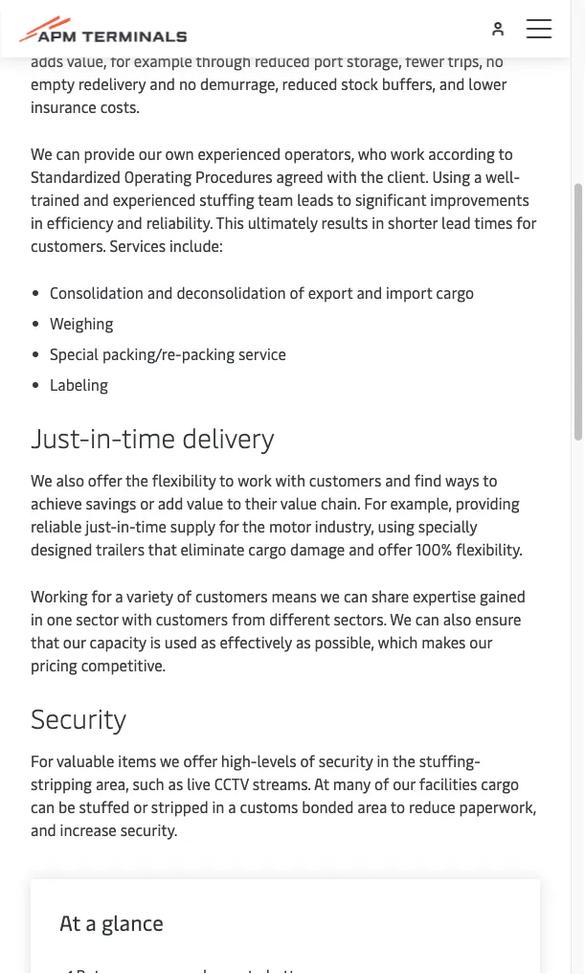 Task type: vqa. For each thing, say whether or not it's contained in the screenshot.
'fewer'
yes



Task type: locate. For each thing, give the bounding box(es) containing it.
1 vertical spatial that
[[31, 632, 59, 652]]

the inside we can provide our own experienced operators, who work according to standardized operating procedures agreed with the client. using a well- trained and experienced stuffing team leads to significant improvements in efficiency and reliability. this ultimately results in shorter lead times for customers. services include:
[[361, 166, 384, 186]]

the inside "for valuable items we offer high-levels of security in the stuffing- stripping area, such as live cctv streams. at many of our facilities cargo can be stuffed or stripped in a customs bonded area to reduce paperwork, and increase security."
[[393, 751, 416, 771]]

a inside we can provide our own experienced operators, who work according to standardized operating procedures agreed with the client. using a well- trained and experienced stuffing team leads to significant improvements in efficiency and reliability. this ultimately results in shorter lead times for customers. services include:
[[475, 166, 482, 186]]

focused
[[285, 27, 339, 47]]

with for operators,
[[327, 166, 357, 186]]

of inside we also offer stuffing and stripping of containerised & non-conventional cargo. this allows our clients to keep focused on their core business, and adds value, for example through reduced port storage, fewer trips, no empty redelivery and no demurrage, reduced stock buffers, and lower insurance costs.
[[279, 4, 294, 24]]

2 horizontal spatial cargo
[[481, 774, 520, 794]]

gained
[[480, 586, 526, 606]]

high-
[[221, 751, 257, 771]]

to up well-
[[499, 143, 514, 163]]

for inside working for a variety of customers means we can share expertise gained in one sector with customers from different sectors. we can also ensure that our capacity is used as effectively as possible, which makes our pricing competitive.
[[92, 586, 111, 606]]

at left glance at the bottom of page
[[59, 909, 80, 937]]

0 vertical spatial at
[[314, 774, 330, 794]]

for inside we also offer the flexibility to work with customers and find ways to achieve savings or add value to their value chain. for example, providing reliable just-in-time supply for the motor industry, using specially designed trailers that eliminate cargo damage and offer 100% flexibility.
[[219, 516, 239, 536]]

with inside we can provide our own experienced operators, who work according to standardized operating procedures agreed with the client. using a well- trained and experienced stuffing team leads to significant improvements in efficiency and reliability. this ultimately results in shorter lead times for customers. services include:
[[327, 166, 357, 186]]

work inside we also offer the flexibility to work with customers and find ways to achieve savings or add value to their value chain. for example, providing reliable just-in-time supply for the motor industry, using specially designed trailers that eliminate cargo damage and offer 100% flexibility.
[[238, 470, 272, 490]]

0 vertical spatial their
[[364, 27, 396, 47]]

to right flexibility
[[220, 470, 234, 490]]

1 vertical spatial also
[[56, 470, 84, 490]]

is
[[150, 632, 161, 652]]

in down cctv
[[212, 797, 225, 817]]

also down expertise at the bottom right of page
[[444, 609, 472, 629]]

1 vertical spatial stuffing
[[200, 189, 255, 209]]

1 horizontal spatial with
[[276, 470, 306, 490]]

we up standardized
[[31, 143, 52, 163]]

find
[[415, 470, 442, 490]]

of up keep
[[279, 4, 294, 24]]

area
[[358, 797, 388, 817]]

0 horizontal spatial cargo
[[249, 539, 287, 559]]

0 vertical spatial stripping
[[214, 4, 275, 24]]

1 value from the left
[[187, 493, 224, 513]]

1 horizontal spatial we
[[321, 586, 340, 606]]

stripping up keep
[[214, 4, 275, 24]]

customers up chain.
[[309, 470, 382, 490]]

1 horizontal spatial stuffing
[[200, 189, 255, 209]]

their up storage,
[[364, 27, 396, 47]]

insurance
[[31, 96, 97, 116]]

with down the variety
[[122, 609, 152, 629]]

special packing/re-packing service
[[50, 343, 286, 364]]

of left export
[[290, 282, 305, 302]]

reduced down port
[[282, 73, 338, 93]]

a inside working for a variety of customers means we can share expertise gained in one sector with customers from different sectors. we can also ensure that our capacity is used as effectively as possible, which makes our pricing competitive.
[[115, 586, 123, 606]]

1 horizontal spatial stripping
[[214, 4, 275, 24]]

0 vertical spatial stuffing
[[126, 4, 181, 24]]

can
[[56, 143, 80, 163], [344, 586, 368, 606], [416, 609, 440, 629], [31, 797, 55, 817]]

stuffing up allows
[[126, 4, 181, 24]]

0 horizontal spatial for
[[31, 751, 53, 771]]

our inside we can provide our own experienced operators, who work according to standardized operating procedures agreed with the client. using a well- trained and experienced stuffing team leads to significant improvements in efficiency and reliability. this ultimately results in shorter lead times for customers. services include:
[[139, 143, 162, 163]]

we inside we can provide our own experienced operators, who work according to standardized operating procedures agreed with the client. using a well- trained and experienced stuffing team leads to significant improvements in efficiency and reliability. this ultimately results in shorter lead times for customers. services include:
[[31, 143, 52, 163]]

valuable
[[56, 751, 114, 771]]

to right area
[[391, 797, 406, 817]]

0 vertical spatial we
[[321, 586, 340, 606]]

1 vertical spatial or
[[134, 797, 148, 817]]

from
[[232, 609, 266, 629]]

redelivery
[[78, 73, 146, 93]]

for up sector
[[92, 586, 111, 606]]

a left glance at the bottom of page
[[85, 909, 96, 937]]

and down trips,
[[440, 73, 465, 93]]

0 horizontal spatial their
[[245, 493, 277, 513]]

and up clients
[[185, 4, 210, 24]]

we right means
[[321, 586, 340, 606]]

example,
[[391, 493, 452, 513]]

and left increase
[[31, 820, 56, 840]]

with for means
[[122, 609, 152, 629]]

with inside working for a variety of customers means we can share expertise gained in one sector with customers from different sectors. we can also ensure that our capacity is used as effectively as possible, which makes our pricing competitive.
[[122, 609, 152, 629]]

we also offer stuffing and stripping of containerised & non-conventional cargo. this allows our clients to keep focused on their core business, and adds value, for example through reduced port storage, fewer trips, no empty redelivery and no demurrage, reduced stock buffers, and lower insurance costs.
[[31, 4, 530, 116]]

also up cargo.
[[56, 4, 84, 24]]

or down such
[[134, 797, 148, 817]]

provide
[[84, 143, 135, 163]]

to
[[230, 27, 245, 47], [499, 143, 514, 163], [337, 189, 352, 209], [220, 470, 234, 490], [483, 470, 498, 490], [227, 493, 242, 513], [391, 797, 406, 817]]

0 horizontal spatial that
[[31, 632, 59, 652]]

our up reduce
[[393, 774, 416, 794]]

cargo right import
[[437, 282, 475, 302]]

customers up from at the left bottom
[[196, 586, 268, 606]]

0 horizontal spatial no
[[179, 73, 197, 93]]

used
[[165, 632, 197, 652]]

this inside we also offer stuffing and stripping of containerised & non-conventional cargo. this allows our clients to keep focused on their core business, and adds value, for example through reduced port storage, fewer trips, no empty redelivery and no demurrage, reduced stock buffers, and lower insurance costs.
[[75, 27, 103, 47]]

0 vertical spatial with
[[327, 166, 357, 186]]

as right used
[[201, 632, 216, 652]]

2 vertical spatial also
[[444, 609, 472, 629]]

1 vertical spatial customers
[[196, 586, 268, 606]]

we can provide our own experienced operators, who work according to standardized operating procedures agreed with the client. using a well- trained and experienced stuffing team leads to significant improvements in efficiency and reliability. this ultimately results in shorter lead times for customers. services include:
[[31, 143, 537, 255]]

1 vertical spatial in-
[[117, 516, 135, 536]]

our
[[155, 27, 177, 47], [139, 143, 162, 163], [63, 632, 86, 652], [470, 632, 493, 652], [393, 774, 416, 794]]

that inside working for a variety of customers means we can share expertise gained in one sector with customers from different sectors. we can also ensure that our capacity is used as effectively as possible, which makes our pricing competitive.
[[31, 632, 59, 652]]

with up motor
[[276, 470, 306, 490]]

1 vertical spatial we
[[160, 751, 180, 771]]

work
[[391, 143, 425, 163], [238, 470, 272, 490]]

stuffing down procedures
[[200, 189, 255, 209]]

makes
[[422, 632, 466, 652]]

0 vertical spatial cargo
[[437, 282, 475, 302]]

damage
[[290, 539, 345, 559]]

offer inside we also offer stuffing and stripping of containerised & non-conventional cargo. this allows our clients to keep focused on their core business, and adds value, for example through reduced port storage, fewer trips, no empty redelivery and no demurrage, reduced stock buffers, and lower insurance costs.
[[88, 4, 122, 24]]

0 horizontal spatial work
[[238, 470, 272, 490]]

in- down labeling
[[90, 419, 122, 455]]

variety
[[127, 586, 173, 606]]

our up 'example'
[[155, 27, 177, 47]]

1 vertical spatial work
[[238, 470, 272, 490]]

customers
[[309, 470, 382, 490], [196, 586, 268, 606], [156, 609, 228, 629]]

we also offer the flexibility to work with customers and find ways to achieve savings or add value to their value chain. for example, providing reliable just-in-time supply for the motor industry, using specially designed trailers that eliminate cargo damage and offer 100% flexibility.
[[31, 470, 523, 559]]

stuffed
[[79, 797, 130, 817]]

team
[[258, 189, 294, 209]]

cargo.
[[31, 27, 72, 47]]

value
[[187, 493, 224, 513], [281, 493, 317, 513]]

we inside working for a variety of customers means we can share expertise gained in one sector with customers from different sectors. we can also ensure that our capacity is used as effectively as possible, which makes our pricing competitive.
[[321, 586, 340, 606]]

for valuable items we offer high-levels of security in the stuffing- stripping area, such as live cctv streams. at many of our facilities cargo can be stuffed or stripped in a customs bonded area to reduce paperwork, and increase security.
[[31, 751, 537, 840]]

at a glance
[[59, 909, 164, 937]]

the down who
[[361, 166, 384, 186]]

in
[[31, 212, 43, 232], [372, 212, 385, 232], [31, 609, 43, 629], [377, 751, 390, 771], [212, 797, 225, 817]]

be
[[58, 797, 75, 817]]

time
[[122, 419, 176, 455], [135, 516, 167, 536]]

value up supply
[[187, 493, 224, 513]]

as left "live"
[[168, 774, 183, 794]]

1 vertical spatial at
[[59, 909, 80, 937]]

for
[[110, 50, 130, 70], [517, 212, 537, 232], [219, 516, 239, 536], [92, 586, 111, 606]]

no up lower
[[487, 50, 504, 70]]

0 vertical spatial work
[[391, 143, 425, 163]]

to up the "providing"
[[483, 470, 498, 490]]

stuffing
[[126, 4, 181, 24], [200, 189, 255, 209]]

our inside we also offer stuffing and stripping of containerised & non-conventional cargo. this allows our clients to keep focused on their core business, and adds value, for example through reduced port storage, fewer trips, no empty redelivery and no demurrage, reduced stock buffers, and lower insurance costs.
[[155, 27, 177, 47]]

can up standardized
[[56, 143, 80, 163]]

for
[[364, 493, 387, 513], [31, 751, 53, 771]]

100%
[[416, 539, 453, 559]]

add
[[158, 493, 184, 513]]

also inside we also offer the flexibility to work with customers and find ways to achieve savings or add value to their value chain. for example, providing reliable just-in-time supply for the motor industry, using specially designed trailers that eliminate cargo damage and offer 100% flexibility.
[[56, 470, 84, 490]]

we
[[321, 586, 340, 606], [160, 751, 180, 771]]

a left the variety
[[115, 586, 123, 606]]

0 horizontal spatial experienced
[[113, 189, 196, 209]]

can up sectors.
[[344, 586, 368, 606]]

the left stuffing-
[[393, 751, 416, 771]]

industry,
[[315, 516, 375, 536]]

offer up allows
[[88, 4, 122, 24]]

that down supply
[[148, 539, 177, 559]]

1 vertical spatial for
[[31, 751, 53, 771]]

cargo down motor
[[249, 539, 287, 559]]

which
[[378, 632, 418, 652]]

1 vertical spatial stripping
[[31, 774, 92, 794]]

time inside we also offer the flexibility to work with customers and find ways to achieve savings or add value to their value chain. for example, providing reliable just-in-time supply for the motor industry, using specially designed trailers that eliminate cargo damage and offer 100% flexibility.
[[135, 516, 167, 536]]

and left find
[[386, 470, 411, 490]]

offer up "live"
[[183, 751, 218, 771]]

a up "improvements"
[[475, 166, 482, 186]]

also inside we also offer stuffing and stripping of containerised & non-conventional cargo. this allows our clients to keep focused on their core business, and adds value, for example through reduced port storage, fewer trips, no empty redelivery and no demurrage, reduced stock buffers, and lower insurance costs.
[[56, 4, 84, 24]]

sectors.
[[334, 609, 387, 629]]

no down 'example'
[[179, 73, 197, 93]]

allows
[[107, 27, 151, 47]]

to inside we also offer stuffing and stripping of containerised & non-conventional cargo. this allows our clients to keep focused on their core business, and adds value, for example through reduced port storage, fewer trips, no empty redelivery and no demurrage, reduced stock buffers, and lower insurance costs.
[[230, 27, 245, 47]]

also
[[56, 4, 84, 24], [56, 470, 84, 490], [444, 609, 472, 629]]

shorter
[[388, 212, 438, 232]]

in- up trailers
[[117, 516, 135, 536]]

as down different at the bottom of the page
[[296, 632, 311, 652]]

our up operating in the top left of the page
[[139, 143, 162, 163]]

deconsolidation
[[177, 282, 286, 302]]

or
[[140, 493, 154, 513], [134, 797, 148, 817]]

we up achieve
[[31, 470, 52, 490]]

client.
[[388, 166, 429, 186]]

1 vertical spatial their
[[245, 493, 277, 513]]

0 horizontal spatial as
[[168, 774, 183, 794]]

their inside we also offer the flexibility to work with customers and find ways to achieve savings or add value to their value chain. for example, providing reliable just-in-time supply for the motor industry, using specially designed trailers that eliminate cargo damage and offer 100% flexibility.
[[245, 493, 277, 513]]

0 vertical spatial that
[[148, 539, 177, 559]]

cargo
[[437, 282, 475, 302], [249, 539, 287, 559], [481, 774, 520, 794]]

stripping inside we also offer stuffing and stripping of containerised & non-conventional cargo. this allows our clients to keep focused on their core business, and adds value, for example through reduced port storage, fewer trips, no empty redelivery and no demurrage, reduced stock buffers, and lower insurance costs.
[[214, 4, 275, 24]]

to up results
[[337, 189, 352, 209]]

pricing
[[31, 655, 77, 675]]

of right the variety
[[177, 586, 192, 606]]

for up redelivery
[[110, 50, 130, 70]]

1 vertical spatial experienced
[[113, 189, 196, 209]]

a down cctv
[[228, 797, 236, 817]]

this up "value,"
[[75, 27, 103, 47]]

2 horizontal spatial with
[[327, 166, 357, 186]]

0 horizontal spatial at
[[59, 909, 80, 937]]

the left motor
[[243, 516, 266, 536]]

work down delivery
[[238, 470, 272, 490]]

cargo up the "paperwork,"
[[481, 774, 520, 794]]

we inside "for valuable items we offer high-levels of security in the stuffing- stripping area, such as live cctv streams. at many of our facilities cargo can be stuffed or stripped in a customs bonded area to reduce paperwork, and increase security."
[[160, 751, 180, 771]]

1 horizontal spatial as
[[201, 632, 216, 652]]

security
[[31, 700, 127, 736]]

can left be
[[31, 797, 55, 817]]

can inside we can provide our own experienced operators, who work according to standardized operating procedures agreed with the client. using a well- trained and experienced stuffing team leads to significant improvements in efficiency and reliability. this ultimately results in shorter lead times for customers. services include:
[[56, 143, 80, 163]]

through
[[196, 50, 251, 70]]

that up pricing
[[31, 632, 59, 652]]

as
[[201, 632, 216, 652], [296, 632, 311, 652], [168, 774, 183, 794]]

their up motor
[[245, 493, 277, 513]]

0 horizontal spatial stripping
[[31, 774, 92, 794]]

at up the bonded
[[314, 774, 330, 794]]

&
[[394, 4, 405, 24]]

1 horizontal spatial at
[[314, 774, 330, 794]]

and up efficiency
[[83, 189, 109, 209]]

1 horizontal spatial no
[[487, 50, 504, 70]]

well-
[[486, 166, 521, 186]]

for up the using
[[364, 493, 387, 513]]

0 vertical spatial no
[[487, 50, 504, 70]]

to up through
[[230, 27, 245, 47]]

with down operators,
[[327, 166, 357, 186]]

we inside we also offer stuffing and stripping of containerised & non-conventional cargo. this allows our clients to keep focused on their core business, and adds value, for example through reduced port storage, fewer trips, no empty redelivery and no demurrage, reduced stock buffers, and lower insurance costs.
[[31, 4, 52, 24]]

1 vertical spatial no
[[179, 73, 197, 93]]

import
[[386, 282, 433, 302]]

0 horizontal spatial we
[[160, 751, 180, 771]]

offer up savings
[[88, 470, 122, 490]]

for right times
[[517, 212, 537, 232]]

0 vertical spatial for
[[364, 493, 387, 513]]

1 vertical spatial this
[[216, 212, 244, 232]]

time down add
[[135, 516, 167, 536]]

2 value from the left
[[281, 493, 317, 513]]

in left one
[[31, 609, 43, 629]]

0 vertical spatial experienced
[[198, 143, 281, 163]]

also up achieve
[[56, 470, 84, 490]]

example
[[134, 50, 193, 70]]

for inside we also offer stuffing and stripping of containerised & non-conventional cargo. this allows our clients to keep focused on their core business, and adds value, for example through reduced port storage, fewer trips, no empty redelivery and no demurrage, reduced stock buffers, and lower insurance costs.
[[110, 50, 130, 70]]

1 horizontal spatial their
[[364, 27, 396, 47]]

1 vertical spatial time
[[135, 516, 167, 536]]

of right levels at bottom
[[301, 751, 315, 771]]

1 horizontal spatial that
[[148, 539, 177, 559]]

0 vertical spatial also
[[56, 4, 84, 24]]

reduced down keep
[[255, 50, 310, 70]]

their inside we also offer stuffing and stripping of containerised & non-conventional cargo. this allows our clients to keep focused on their core business, and adds value, for example through reduced port storage, fewer trips, no empty redelivery and no demurrage, reduced stock buffers, and lower insurance costs.
[[364, 27, 396, 47]]

the
[[361, 166, 384, 186], [126, 470, 148, 490], [243, 516, 266, 536], [393, 751, 416, 771]]

for up eliminate
[[219, 516, 239, 536]]

customers up used
[[156, 609, 228, 629]]

this inside we can provide our own experienced operators, who work according to standardized operating procedures agreed with the client. using a well- trained and experienced stuffing team leads to significant improvements in efficiency and reliability. this ultimately results in shorter lead times for customers. services include:
[[216, 212, 244, 232]]

ways
[[446, 470, 480, 490]]

security.
[[120, 820, 178, 840]]

we inside we also offer the flexibility to work with customers and find ways to achieve savings or add value to their value chain. for example, providing reliable just-in-time supply for the motor industry, using specially designed trailers that eliminate cargo damage and offer 100% flexibility.
[[31, 470, 52, 490]]

just-
[[86, 516, 117, 536]]

can up makes
[[416, 609, 440, 629]]

also for achieve
[[56, 470, 84, 490]]

2 vertical spatial cargo
[[481, 774, 520, 794]]

1 horizontal spatial for
[[364, 493, 387, 513]]

for left valuable
[[31, 751, 53, 771]]

working
[[31, 586, 88, 606]]

1 vertical spatial cargo
[[249, 539, 287, 559]]

for inside "for valuable items we offer high-levels of security in the stuffing- stripping area, such as live cctv streams. at many of our facilities cargo can be stuffed or stripped in a customs bonded area to reduce paperwork, and increase security."
[[31, 751, 53, 771]]

this up include:
[[216, 212, 244, 232]]

0 vertical spatial this
[[75, 27, 103, 47]]

adds
[[31, 50, 63, 70]]

one
[[47, 609, 72, 629]]

working for a variety of customers means we can share expertise gained in one sector with customers from different sectors. we can also ensure that our capacity is used as effectively as possible, which makes our pricing competitive.
[[31, 586, 526, 675]]

also inside working for a variety of customers means we can share expertise gained in one sector with customers from different sectors. we can also ensure that our capacity is used as effectively as possible, which makes our pricing competitive.
[[444, 609, 472, 629]]

2 vertical spatial customers
[[156, 609, 228, 629]]

include:
[[170, 235, 223, 255]]

experienced up procedures
[[198, 143, 281, 163]]

1 horizontal spatial work
[[391, 143, 425, 163]]

we for we can provide our own experienced operators, who work according to standardized operating procedures agreed with the client. using a well- trained and experienced stuffing team leads to significant improvements in efficiency and reliability. this ultimately results in shorter lead times for customers. services include:
[[31, 143, 52, 163]]

experienced down operating in the top left of the page
[[113, 189, 196, 209]]

0 horizontal spatial value
[[187, 493, 224, 513]]

0 vertical spatial customers
[[309, 470, 382, 490]]

and down 'example'
[[150, 73, 175, 93]]

or inside we also offer the flexibility to work with customers and find ways to achieve savings or add value to their value chain. for example, providing reliable just-in-time supply for the motor industry, using specially designed trailers that eliminate cargo damage and offer 100% flexibility.
[[140, 493, 154, 513]]

offer down the using
[[378, 539, 412, 559]]

value up motor
[[281, 493, 317, 513]]

2 vertical spatial with
[[122, 609, 152, 629]]

we up which
[[390, 609, 412, 629]]

paperwork,
[[460, 797, 537, 817]]

to inside "for valuable items we offer high-levels of security in the stuffing- stripping area, such as live cctv streams. at many of our facilities cargo can be stuffed or stripped in a customs bonded area to reduce paperwork, and increase security."
[[391, 797, 406, 817]]

customers.
[[31, 235, 106, 255]]

motor
[[269, 516, 311, 536]]

we up cargo.
[[31, 4, 52, 24]]

we up such
[[160, 751, 180, 771]]

0 vertical spatial or
[[140, 493, 154, 513]]

1 horizontal spatial value
[[281, 493, 317, 513]]

0 horizontal spatial with
[[122, 609, 152, 629]]

1 horizontal spatial this
[[216, 212, 244, 232]]

0 horizontal spatial this
[[75, 27, 103, 47]]

as inside "for valuable items we offer high-levels of security in the stuffing- stripping area, such as live cctv streams. at many of our facilities cargo can be stuffed or stripped in a customs bonded area to reduce paperwork, and increase security."
[[168, 774, 183, 794]]

0 horizontal spatial stuffing
[[126, 4, 181, 24]]

1 vertical spatial with
[[276, 470, 306, 490]]

and inside "for valuable items we offer high-levels of security in the stuffing- stripping area, such as live cctv streams. at many of our facilities cargo can be stuffed or stripped in a customs bonded area to reduce paperwork, and increase security."
[[31, 820, 56, 840]]

or inside "for valuable items we offer high-levels of security in the stuffing- stripping area, such as live cctv streams. at many of our facilities cargo can be stuffed or stripped in a customs bonded area to reduce paperwork, and increase security."
[[134, 797, 148, 817]]

experienced
[[198, 143, 281, 163], [113, 189, 196, 209]]

at
[[314, 774, 330, 794], [59, 909, 80, 937]]

stripped
[[151, 797, 209, 817]]



Task type: describe. For each thing, give the bounding box(es) containing it.
stuffing inside we can provide our own experienced operators, who work according to standardized operating procedures agreed with the client. using a well- trained and experienced stuffing team leads to significant improvements in efficiency and reliability. this ultimately results in shorter lead times for customers. services include:
[[200, 189, 255, 209]]

operating
[[124, 166, 192, 186]]

services
[[110, 235, 166, 255]]

that inside we also offer the flexibility to work with customers and find ways to achieve savings or add value to their value chain. for example, providing reliable just-in-time supply for the motor industry, using specially designed trailers that eliminate cargo damage and offer 100% flexibility.
[[148, 539, 177, 559]]

and up 'services'
[[117, 212, 143, 232]]

1 horizontal spatial experienced
[[198, 143, 281, 163]]

work inside we can provide our own experienced operators, who work according to standardized operating procedures agreed with the client. using a well- trained and experienced stuffing team leads to significant improvements in efficiency and reliability. this ultimately results in shorter lead times for customers. services include:
[[391, 143, 425, 163]]

and down 'services'
[[147, 282, 173, 302]]

special
[[50, 343, 99, 364]]

empty
[[31, 73, 75, 93]]

area,
[[96, 774, 129, 794]]

offer inside "for valuable items we offer high-levels of security in the stuffing- stripping area, such as live cctv streams. at many of our facilities cargo can be stuffed or stripped in a customs bonded area to reduce paperwork, and increase security."
[[183, 751, 218, 771]]

labeling
[[50, 374, 108, 394]]

facilities
[[420, 774, 478, 794]]

clients
[[181, 27, 226, 47]]

we inside working for a variety of customers means we can share expertise gained in one sector with customers from different sectors. we can also ensure that our capacity is used as effectively as possible, which makes our pricing competitive.
[[390, 609, 412, 629]]

capacity
[[90, 632, 146, 652]]

in down trained
[[31, 212, 43, 232]]

trips,
[[448, 50, 483, 70]]

designed
[[31, 539, 92, 559]]

flexibility
[[152, 470, 216, 490]]

results
[[322, 212, 369, 232]]

costs.
[[100, 96, 140, 116]]

reduce
[[409, 797, 456, 817]]

of inside working for a variety of customers means we can share expertise gained in one sector with customers from different sectors. we can also ensure that our capacity is used as effectively as possible, which makes our pricing competitive.
[[177, 586, 192, 606]]

reliability.
[[146, 212, 213, 232]]

achieve
[[31, 493, 82, 513]]

possible,
[[315, 632, 375, 652]]

core
[[399, 27, 429, 47]]

times
[[475, 212, 513, 232]]

and down industry,
[[349, 539, 375, 559]]

we for we also offer the flexibility to work with customers and find ways to achieve savings or add value to their value chain. for example, providing reliable just-in-time supply for the motor industry, using specially designed trailers that eliminate cargo damage and offer 100% flexibility.
[[31, 470, 52, 490]]

delivery
[[182, 419, 275, 455]]

consolidation
[[50, 282, 144, 302]]

such
[[133, 774, 164, 794]]

specially
[[419, 516, 478, 536]]

the up savings
[[126, 470, 148, 490]]

business,
[[433, 27, 495, 47]]

share
[[372, 586, 409, 606]]

we for we also offer stuffing and stripping of containerised & non-conventional cargo. this allows our clients to keep focused on their core business, and adds value, for example through reduced port storage, fewer trips, no empty redelivery and no demurrage, reduced stock buffers, and lower insurance costs.
[[31, 4, 52, 24]]

a inside "for valuable items we offer high-levels of security in the stuffing- stripping area, such as live cctv streams. at many of our facilities cargo can be stuffed or stripped in a customs bonded area to reduce paperwork, and increase security."
[[228, 797, 236, 817]]

2 horizontal spatial as
[[296, 632, 311, 652]]

own
[[165, 143, 194, 163]]

stock
[[342, 73, 379, 93]]

competitive.
[[81, 655, 166, 675]]

non-
[[409, 4, 442, 24]]

in- inside we also offer the flexibility to work with customers and find ways to achieve savings or add value to their value chain. for example, providing reliable just-in-time supply for the motor industry, using specially designed trailers that eliminate cargo damage and offer 100% flexibility.
[[117, 516, 135, 536]]

for inside we also offer the flexibility to work with customers and find ways to achieve savings or add value to their value chain. for example, providing reliable just-in-time supply for the motor industry, using specially designed trailers that eliminate cargo damage and offer 100% flexibility.
[[364, 493, 387, 513]]

export
[[308, 282, 353, 302]]

0 vertical spatial in-
[[90, 419, 122, 455]]

providing
[[456, 493, 520, 513]]

0 vertical spatial reduced
[[255, 50, 310, 70]]

security
[[319, 751, 373, 771]]

lower
[[469, 73, 507, 93]]

ensure
[[476, 609, 522, 629]]

many
[[333, 774, 371, 794]]

with inside we also offer the flexibility to work with customers and find ways to achieve savings or add value to their value chain. for example, providing reliable just-in-time supply for the motor industry, using specially designed trailers that eliminate cargo damage and offer 100% flexibility.
[[276, 470, 306, 490]]

can inside "for valuable items we offer high-levels of security in the stuffing- stripping area, such as live cctv streams. at many of our facilities cargo can be stuffed or stripped in a customs bonded area to reduce paperwork, and increase security."
[[31, 797, 55, 817]]

levels
[[257, 751, 297, 771]]

stuffing-
[[420, 751, 481, 771]]

improvements
[[431, 189, 530, 209]]

using
[[433, 166, 471, 186]]

efficiency
[[47, 212, 113, 232]]

our inside "for valuable items we offer high-levels of security in the stuffing- stripping area, such as live cctv streams. at many of our facilities cargo can be stuffed or stripped in a customs bonded area to reduce paperwork, and increase security."
[[393, 774, 416, 794]]

operators,
[[285, 143, 355, 163]]

trailers
[[96, 539, 145, 559]]

cargo inside "for valuable items we offer high-levels of security in the stuffing- stripping area, such as live cctv streams. at many of our facilities cargo can be stuffed or stripped in a customs bonded area to reduce paperwork, and increase security."
[[481, 774, 520, 794]]

1 vertical spatial reduced
[[282, 73, 338, 93]]

just-in-time delivery
[[31, 419, 275, 455]]

standardized
[[31, 166, 121, 186]]

leads
[[297, 189, 334, 209]]

streams.
[[253, 774, 311, 794]]

in inside working for a variety of customers means we can share expertise gained in one sector with customers from different sectors. we can also ensure that our capacity is used as effectively as possible, which makes our pricing competitive.
[[31, 609, 43, 629]]

in right security
[[377, 751, 390, 771]]

also for allows
[[56, 4, 84, 24]]

means
[[272, 586, 317, 606]]

savings
[[86, 493, 136, 513]]

reliable
[[31, 516, 82, 536]]

at inside "for valuable items we offer high-levels of security in the stuffing- stripping area, such as live cctv streams. at many of our facilities cargo can be stuffed or stripped in a customs bonded area to reduce paperwork, and increase security."
[[314, 774, 330, 794]]

just-
[[31, 419, 90, 455]]

agreed
[[277, 166, 324, 186]]

conventional
[[442, 4, 530, 24]]

according
[[429, 143, 495, 163]]

buffers,
[[382, 73, 436, 93]]

value,
[[67, 50, 107, 70]]

and right export
[[357, 282, 383, 302]]

increase
[[60, 820, 117, 840]]

cctv
[[215, 774, 249, 794]]

for inside we can provide our own experienced operators, who work according to standardized operating procedures agreed with the client. using a well- trained and experienced stuffing team leads to significant improvements in efficiency and reliability. this ultimately results in shorter lead times for customers. services include:
[[517, 212, 537, 232]]

in down the significant
[[372, 212, 385, 232]]

trained
[[31, 189, 80, 209]]

procedures
[[196, 166, 273, 186]]

packing/re-
[[102, 343, 182, 364]]

fewer
[[406, 50, 445, 70]]

demurrage,
[[200, 73, 279, 93]]

cargo inside we also offer the flexibility to work with customers and find ways to achieve savings or add value to their value chain. for example, providing reliable just-in-time supply for the motor industry, using specially designed trailers that eliminate cargo damage and offer 100% flexibility.
[[249, 539, 287, 559]]

different
[[270, 609, 330, 629]]

chain.
[[321, 493, 361, 513]]

sector
[[76, 609, 118, 629]]

customs
[[240, 797, 298, 817]]

service
[[239, 343, 286, 364]]

containerised
[[298, 4, 390, 24]]

consolidation and deconsolidation of export and import cargo
[[50, 282, 475, 302]]

customers inside we also offer the flexibility to work with customers and find ways to achieve savings or add value to their value chain. for example, providing reliable just-in-time supply for the motor industry, using specially designed trailers that eliminate cargo damage and offer 100% flexibility.
[[309, 470, 382, 490]]

expertise
[[413, 586, 477, 606]]

0 vertical spatial time
[[122, 419, 176, 455]]

keep
[[248, 27, 281, 47]]

to up eliminate
[[227, 493, 242, 513]]

glance
[[102, 909, 164, 937]]

our down one
[[63, 632, 86, 652]]

of up area
[[375, 774, 389, 794]]

stuffing inside we also offer stuffing and stripping of containerised & non-conventional cargo. this allows our clients to keep focused on their core business, and adds value, for example through reduced port storage, fewer trips, no empty redelivery and no demurrage, reduced stock buffers, and lower insurance costs.
[[126, 4, 181, 24]]

storage,
[[347, 50, 402, 70]]

1 horizontal spatial cargo
[[437, 282, 475, 302]]

stripping inside "for valuable items we offer high-levels of security in the stuffing- stripping area, such as live cctv streams. at many of our facilities cargo can be stuffed or stripped in a customs bonded area to reduce paperwork, and increase security."
[[31, 774, 92, 794]]

and down conventional at the top right
[[499, 27, 524, 47]]

our down ensure at bottom
[[470, 632, 493, 652]]



